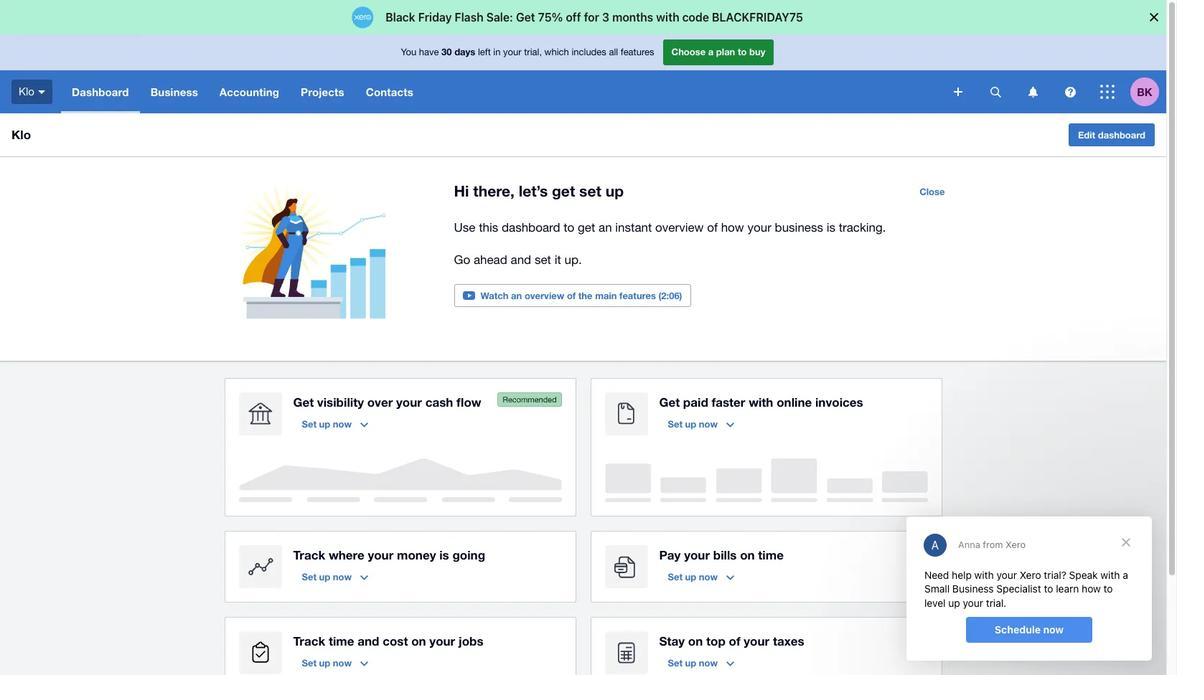 Task type: locate. For each thing, give the bounding box(es) containing it.
left
[[478, 47, 491, 58]]

of left the
[[567, 290, 576, 302]]

how
[[721, 220, 744, 235]]

to for dashboard
[[564, 220, 575, 235]]

set up now down the visibility
[[302, 419, 352, 430]]

set right projects icon
[[302, 658, 317, 669]]

tracking.
[[839, 220, 886, 235]]

paid
[[683, 395, 708, 410]]

1 horizontal spatial and
[[511, 253, 531, 267]]

stay on top of your taxes
[[659, 634, 805, 649]]

0 horizontal spatial svg image
[[38, 90, 45, 94]]

set right the track money icon
[[302, 571, 317, 583]]

set left 'it'
[[535, 253, 551, 267]]

up
[[606, 182, 624, 200], [319, 419, 330, 430], [685, 419, 697, 430], [319, 571, 330, 583], [685, 571, 697, 583], [319, 658, 330, 669], [685, 658, 697, 669]]

1 vertical spatial an
[[511, 290, 522, 302]]

time
[[758, 548, 784, 563], [329, 634, 354, 649]]

0 horizontal spatial dashboard
[[502, 220, 560, 235]]

0 vertical spatial set
[[579, 182, 601, 200]]

set up now down stay
[[668, 658, 718, 669]]

now down where
[[333, 571, 352, 583]]

set up now
[[302, 419, 352, 430], [668, 419, 718, 430], [302, 571, 352, 583], [668, 571, 718, 583], [302, 658, 352, 669], [668, 658, 718, 669]]

is
[[827, 220, 836, 235], [439, 548, 449, 563]]

1 get from the left
[[293, 395, 314, 410]]

set up now button for your
[[293, 652, 377, 675]]

set up now button down paid
[[659, 413, 743, 436]]

banking preview line graph image
[[239, 459, 562, 503]]

time left cost on the bottom left
[[329, 634, 354, 649]]

of
[[707, 220, 718, 235], [567, 290, 576, 302], [729, 634, 741, 649]]

0 horizontal spatial time
[[329, 634, 354, 649]]

set right let's
[[579, 182, 601, 200]]

set right invoices icon
[[668, 419, 683, 430]]

your right the in
[[503, 47, 522, 58]]

navigation containing dashboard
[[61, 70, 944, 113]]

to left the buy
[[738, 46, 747, 58]]

1 vertical spatial to
[[564, 220, 575, 235]]

dashboard up go ahead and set it up.
[[502, 220, 560, 235]]

set up now down track time and cost on your jobs
[[302, 658, 352, 669]]

set down stay
[[668, 658, 683, 669]]

features right all
[[621, 47, 654, 58]]

set up now button
[[293, 413, 377, 436], [659, 413, 743, 436], [293, 566, 377, 589], [659, 566, 743, 589], [293, 652, 377, 675], [659, 652, 743, 675]]

0 vertical spatial and
[[511, 253, 531, 267]]

0 horizontal spatial to
[[564, 220, 575, 235]]

1 horizontal spatial is
[[827, 220, 836, 235]]

now down paid
[[699, 419, 718, 430]]

0 vertical spatial overview
[[655, 220, 704, 235]]

business button
[[140, 70, 209, 113]]

dashboard
[[1098, 129, 1146, 141], [502, 220, 560, 235]]

get right let's
[[552, 182, 575, 200]]

set up now button down top
[[659, 652, 743, 675]]

set up now down paid
[[668, 419, 718, 430]]

buy
[[750, 46, 766, 58]]

track for track time and cost on your jobs
[[293, 634, 325, 649]]

2 track from the top
[[293, 634, 325, 649]]

0 horizontal spatial and
[[358, 634, 379, 649]]

up for your
[[685, 571, 697, 583]]

get
[[293, 395, 314, 410], [659, 395, 680, 410]]

banking icon image
[[239, 393, 282, 436]]

online
[[777, 395, 812, 410]]

1 vertical spatial overview
[[525, 290, 564, 302]]

an inside watch an overview of the main features (2:06) 'button'
[[511, 290, 522, 302]]

set up now down pay
[[668, 571, 718, 583]]

have
[[419, 47, 439, 58]]

svg image
[[1101, 85, 1115, 99], [1028, 87, 1038, 97], [1065, 87, 1076, 97], [954, 88, 963, 96]]

track
[[293, 548, 325, 563], [293, 634, 325, 649]]

your inside you have 30 days left in your trial, which includes all features
[[503, 47, 522, 58]]

an left instant
[[599, 220, 612, 235]]

an
[[599, 220, 612, 235], [511, 290, 522, 302]]

svg image inside klo popup button
[[38, 90, 45, 94]]

projects
[[301, 85, 344, 98]]

plan
[[716, 46, 735, 58]]

0 horizontal spatial is
[[439, 548, 449, 563]]

bk button
[[1131, 70, 1167, 113]]

set up now down where
[[302, 571, 352, 583]]

track left where
[[293, 548, 325, 563]]

1 horizontal spatial set
[[579, 182, 601, 200]]

klo
[[19, 85, 34, 97], [11, 127, 31, 142]]

of inside 'button'
[[567, 290, 576, 302]]

taxes icon image
[[605, 632, 648, 675]]

track money icon image
[[239, 546, 282, 589]]

30
[[442, 46, 452, 58]]

set up now button down where
[[293, 566, 377, 589]]

0 horizontal spatial on
[[411, 634, 426, 649]]

features inside you have 30 days left in your trial, which includes all features
[[621, 47, 654, 58]]

trial,
[[524, 47, 542, 58]]

to inside banner
[[738, 46, 747, 58]]

0 horizontal spatial get
[[552, 182, 575, 200]]

(2:06)
[[659, 290, 682, 302]]

is left going
[[439, 548, 449, 563]]

go
[[454, 253, 470, 267]]

0 vertical spatial klo
[[19, 85, 34, 97]]

up for paid
[[685, 419, 697, 430]]

overview
[[655, 220, 704, 235], [525, 290, 564, 302]]

up down stay on top of your taxes
[[685, 658, 697, 669]]

invoices
[[815, 395, 863, 410]]

up right projects icon
[[319, 658, 330, 669]]

1 vertical spatial set
[[535, 253, 551, 267]]

1 horizontal spatial to
[[738, 46, 747, 58]]

0 horizontal spatial overview
[[525, 290, 564, 302]]

set up now for taxes
[[668, 658, 718, 669]]

track where your money is going
[[293, 548, 485, 563]]

on right cost on the bottom left
[[411, 634, 426, 649]]

now down track time and cost on your jobs
[[333, 658, 352, 669]]

of right top
[[729, 634, 741, 649]]

set
[[579, 182, 601, 200], [535, 253, 551, 267]]

on left top
[[688, 634, 703, 649]]

track right projects icon
[[293, 634, 325, 649]]

0 horizontal spatial an
[[511, 290, 522, 302]]

to for plan
[[738, 46, 747, 58]]

now for going
[[333, 571, 352, 583]]

contacts button
[[355, 70, 424, 113]]

taxes
[[773, 634, 805, 649]]

now down top
[[699, 658, 718, 669]]

features right main
[[620, 290, 656, 302]]

to
[[738, 46, 747, 58], [564, 220, 575, 235]]

set up now button down the visibility
[[293, 413, 377, 436]]

1 vertical spatial track
[[293, 634, 325, 649]]

0 vertical spatial is
[[827, 220, 836, 235]]

main
[[595, 290, 617, 302]]

navigation
[[61, 70, 944, 113]]

0 vertical spatial get
[[552, 182, 575, 200]]

set for taxes
[[668, 658, 683, 669]]

1 horizontal spatial get
[[578, 220, 595, 235]]

1 track from the top
[[293, 548, 325, 563]]

1 vertical spatial of
[[567, 290, 576, 302]]

dashboard link
[[61, 70, 140, 113]]

klo inside popup button
[[19, 85, 34, 97]]

up down the visibility
[[319, 419, 330, 430]]

an right watch
[[511, 290, 522, 302]]

let's
[[519, 182, 548, 200]]

your right over
[[396, 395, 422, 410]]

days
[[455, 46, 475, 58]]

0 vertical spatial dashboard
[[1098, 129, 1146, 141]]

up down paid
[[685, 419, 697, 430]]

faster
[[712, 395, 745, 410]]

up down the pay your bills on time
[[685, 571, 697, 583]]

up for where
[[319, 571, 330, 583]]

you
[[401, 47, 417, 58]]

projects icon image
[[239, 632, 282, 675]]

2 horizontal spatial of
[[729, 634, 741, 649]]

1 vertical spatial is
[[439, 548, 449, 563]]

and
[[511, 253, 531, 267], [358, 634, 379, 649]]

0 vertical spatial track
[[293, 548, 325, 563]]

going
[[453, 548, 485, 563]]

2 get from the left
[[659, 395, 680, 410]]

your right pay
[[684, 548, 710, 563]]

set
[[302, 419, 317, 430], [668, 419, 683, 430], [302, 571, 317, 583], [668, 571, 683, 583], [302, 658, 317, 669], [668, 658, 683, 669]]

now down the visibility
[[333, 419, 352, 430]]

close button
[[911, 180, 954, 203]]

on
[[740, 548, 755, 563], [411, 634, 426, 649], [688, 634, 703, 649]]

get left the visibility
[[293, 395, 314, 410]]

get for get paid faster with online invoices
[[659, 395, 680, 410]]

1 horizontal spatial get
[[659, 395, 680, 410]]

flow
[[457, 395, 482, 410]]

get
[[552, 182, 575, 200], [578, 220, 595, 235]]

0 horizontal spatial get
[[293, 395, 314, 410]]

set up now button down track time and cost on your jobs
[[293, 652, 377, 675]]

overview right instant
[[655, 220, 704, 235]]

banner containing bk
[[0, 34, 1167, 113]]

0 vertical spatial an
[[599, 220, 612, 235]]

0 vertical spatial to
[[738, 46, 747, 58]]

get up up.
[[578, 220, 595, 235]]

business
[[151, 85, 198, 98]]

2 horizontal spatial on
[[740, 548, 755, 563]]

1 horizontal spatial an
[[599, 220, 612, 235]]

1 horizontal spatial on
[[688, 634, 703, 649]]

0 vertical spatial time
[[758, 548, 784, 563]]

get left paid
[[659, 395, 680, 410]]

all
[[609, 47, 618, 58]]

up down where
[[319, 571, 330, 583]]

1 vertical spatial time
[[329, 634, 354, 649]]

you have 30 days left in your trial, which includes all features
[[401, 46, 654, 58]]

stay
[[659, 634, 685, 649]]

is left 'tracking.'
[[827, 220, 836, 235]]

now
[[333, 419, 352, 430], [699, 419, 718, 430], [333, 571, 352, 583], [699, 571, 718, 583], [333, 658, 352, 669], [699, 658, 718, 669]]

business
[[775, 220, 823, 235]]

1 vertical spatial features
[[620, 290, 656, 302]]

includes
[[572, 47, 606, 58]]

of left 'how'
[[707, 220, 718, 235]]

edit
[[1078, 129, 1096, 141]]

overview down 'it'
[[525, 290, 564, 302]]

your
[[503, 47, 522, 58], [748, 220, 772, 235], [396, 395, 422, 410], [368, 548, 394, 563], [684, 548, 710, 563], [430, 634, 455, 649], [744, 634, 770, 649]]

dashboard right edit
[[1098, 129, 1146, 141]]

svg image
[[990, 87, 1001, 97], [38, 90, 45, 94]]

banner
[[0, 34, 1167, 113]]

invoices preview bar graph image
[[605, 459, 928, 503]]

on right bills at the bottom right
[[740, 548, 755, 563]]

0 vertical spatial features
[[621, 47, 654, 58]]

and right ahead
[[511, 253, 531, 267]]

ahead
[[474, 253, 507, 267]]

edit dashboard
[[1078, 129, 1146, 141]]

1 horizontal spatial of
[[707, 220, 718, 235]]

0 horizontal spatial of
[[567, 290, 576, 302]]

0 vertical spatial of
[[707, 220, 718, 235]]

1 vertical spatial and
[[358, 634, 379, 649]]

1 vertical spatial dashboard
[[502, 220, 560, 235]]

dialog
[[0, 0, 1177, 34], [907, 517, 1152, 661]]

1 horizontal spatial dashboard
[[1098, 129, 1146, 141]]

with
[[749, 395, 773, 410]]

and left cost on the bottom left
[[358, 634, 379, 649]]

2 vertical spatial of
[[729, 634, 741, 649]]

projects button
[[290, 70, 355, 113]]

features
[[621, 47, 654, 58], [620, 290, 656, 302]]

in
[[493, 47, 501, 58]]

to up up.
[[564, 220, 575, 235]]

time right bills at the bottom right
[[758, 548, 784, 563]]



Task type: vqa. For each thing, say whether or not it's contained in the screenshot.
Close 'image'
no



Task type: describe. For each thing, give the bounding box(es) containing it.
set up now button down the pay your bills on time
[[659, 566, 743, 589]]

invoices icon image
[[605, 393, 648, 436]]

overview inside 'button'
[[525, 290, 564, 302]]

bills
[[713, 548, 737, 563]]

now for invoices
[[699, 419, 718, 430]]

set up now button for taxes
[[659, 652, 743, 675]]

0 horizontal spatial set
[[535, 253, 551, 267]]

track for track where your money is going
[[293, 548, 325, 563]]

of for stay on top of your taxes
[[729, 634, 741, 649]]

1 vertical spatial get
[[578, 220, 595, 235]]

pay
[[659, 548, 681, 563]]

and for set
[[511, 253, 531, 267]]

close
[[920, 186, 945, 197]]

a
[[708, 46, 714, 58]]

which
[[545, 47, 569, 58]]

get for get visibility over your cash flow
[[293, 395, 314, 410]]

your right 'how'
[[748, 220, 772, 235]]

up up instant
[[606, 182, 624, 200]]

visibility
[[317, 395, 364, 410]]

choose
[[672, 46, 706, 58]]

of for watch an overview of the main features (2:06)
[[567, 290, 576, 302]]

set up now for going
[[302, 571, 352, 583]]

1 horizontal spatial time
[[758, 548, 784, 563]]

it
[[555, 253, 561, 267]]

contacts
[[366, 85, 413, 98]]

set up now for invoices
[[668, 419, 718, 430]]

your left taxes at the right of page
[[744, 634, 770, 649]]

cash
[[425, 395, 453, 410]]

up for on
[[685, 658, 697, 669]]

set up now button for invoices
[[659, 413, 743, 436]]

pay your bills on time
[[659, 548, 784, 563]]

instant
[[615, 220, 652, 235]]

1 horizontal spatial svg image
[[990, 87, 1001, 97]]

edit dashboard button
[[1069, 123, 1155, 146]]

the
[[578, 290, 593, 302]]

watch an overview of the main features (2:06)
[[481, 290, 682, 302]]

klo button
[[0, 70, 61, 113]]

now for taxes
[[699, 658, 718, 669]]

features inside 'button'
[[620, 290, 656, 302]]

cost
[[383, 634, 408, 649]]

dashboard
[[72, 85, 129, 98]]

now for your
[[333, 658, 352, 669]]

money
[[397, 548, 436, 563]]

accounting button
[[209, 70, 290, 113]]

set for invoices
[[668, 419, 683, 430]]

watch an overview of the main features (2:06) button
[[454, 284, 692, 307]]

set up now button for going
[[293, 566, 377, 589]]

use this dashboard to get an instant overview of how your business is tracking.
[[454, 220, 886, 235]]

now down the pay your bills on time
[[699, 571, 718, 583]]

over
[[367, 395, 393, 410]]

this
[[479, 220, 498, 235]]

watch
[[481, 290, 509, 302]]

bk
[[1137, 85, 1153, 98]]

track time and cost on your jobs
[[293, 634, 484, 649]]

set for going
[[302, 571, 317, 583]]

jobs
[[459, 634, 484, 649]]

set down pay
[[668, 571, 683, 583]]

get paid faster with online invoices
[[659, 395, 863, 410]]

get visibility over your cash flow
[[293, 395, 482, 410]]

1 vertical spatial klo
[[11, 127, 31, 142]]

bills icon image
[[605, 546, 648, 589]]

0 vertical spatial dialog
[[0, 0, 1177, 34]]

there,
[[473, 182, 515, 200]]

1 horizontal spatial overview
[[655, 220, 704, 235]]

navigation inside banner
[[61, 70, 944, 113]]

1 vertical spatial dialog
[[907, 517, 1152, 661]]

choose a plan to buy
[[672, 46, 766, 58]]

up for time
[[319, 658, 330, 669]]

recommended icon image
[[497, 393, 562, 407]]

accounting
[[220, 85, 279, 98]]

go ahead and set it up.
[[454, 253, 582, 267]]

up.
[[565, 253, 582, 267]]

your left jobs
[[430, 634, 455, 649]]

top
[[706, 634, 726, 649]]

and for cost
[[358, 634, 379, 649]]

hi there, let's get set up
[[454, 182, 624, 200]]

set for your
[[302, 658, 317, 669]]

hi
[[454, 182, 469, 200]]

where
[[329, 548, 364, 563]]

use
[[454, 220, 476, 235]]

your right where
[[368, 548, 394, 563]]

set up now for your
[[302, 658, 352, 669]]

dashboard inside button
[[1098, 129, 1146, 141]]

set right banking icon on the left of page
[[302, 419, 317, 430]]



